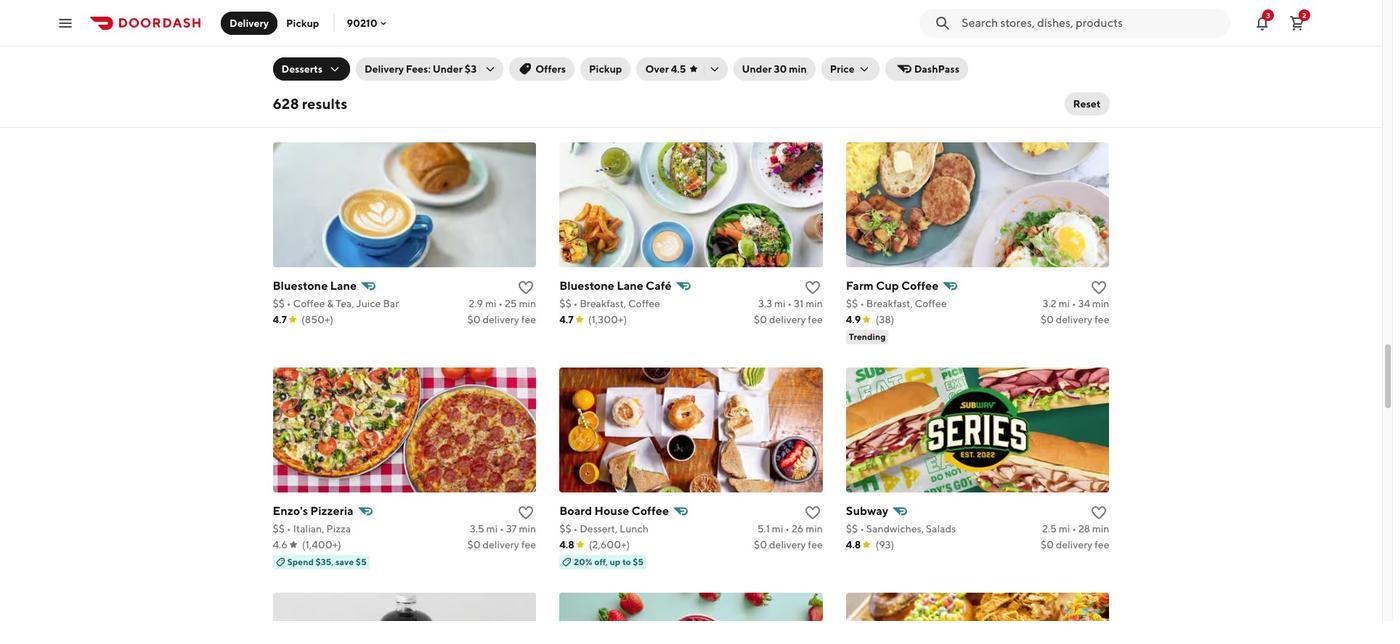 Task type: describe. For each thing, give the bounding box(es) containing it.
• down bluestone lane café
[[574, 298, 578, 309]]

• down farm
[[861, 298, 865, 309]]

italian,
[[293, 523, 325, 535]]

macarons
[[648, 72, 693, 84]]

lodge
[[273, 54, 307, 67]]

to
[[623, 556, 631, 567]]

delivery for delivery
[[230, 17, 269, 29]]

price button
[[822, 57, 880, 81]]

bluestone lane café
[[560, 279, 672, 293]]

under 30 min button
[[734, 57, 816, 81]]

lane for bluestone lane
[[330, 279, 357, 293]]

dashpass button
[[886, 57, 969, 81]]

3 items, open order cart image
[[1289, 14, 1307, 32]]

$​0 for bluestone lane café
[[754, 314, 768, 325]]

click to add this store to your saved list image for enzo's pizzeria
[[518, 504, 535, 522]]

lane for bluestone lane café
[[617, 279, 644, 293]]

3.9
[[470, 72, 484, 84]]

2 $5 from the left
[[633, 556, 644, 567]]

$$ for bluestone lane café
[[560, 298, 572, 309]]

2.7 mi • 28 min
[[757, 72, 823, 84]]

cup
[[877, 279, 900, 293]]

37
[[506, 523, 517, 535]]

$​0 delivery fee for subway
[[1041, 539, 1110, 551]]

$$ for enzo's pizzeria
[[273, 523, 285, 535]]

31
[[794, 298, 804, 309]]

delivery for board house coffee
[[770, 539, 806, 551]]

delivery for bluestone lane café
[[770, 314, 806, 325]]

coffee down the lodge bread company
[[322, 72, 354, 84]]

28 for pompadour beverly hills (charleville blvd)
[[792, 72, 804, 84]]

mi for farm cup coffee
[[1059, 298, 1071, 309]]

beverly
[[626, 54, 667, 67]]

click to add this store to your saved list image for board house coffee
[[804, 504, 822, 522]]

3.9 mi • 32 min
[[470, 72, 536, 84]]

$$ • cakes, french macarons
[[560, 72, 693, 84]]

delivery for delivery fees: under $3
[[365, 63, 404, 75]]

min for board house coffee
[[806, 523, 823, 535]]

up
[[610, 556, 621, 567]]

4.9
[[847, 314, 862, 325]]

pizza
[[327, 523, 351, 535]]

fee inside $$ • smoothies, acai bowls $​0 delivery fee
[[1095, 88, 1110, 100]]

min for bluestone lane
[[519, 298, 536, 309]]

acai inside $$ • smoothies, acai bowls $​0 delivery fee
[[920, 72, 941, 84]]

0 vertical spatial acai
[[897, 54, 921, 67]]

4.8 for board house coffee
[[560, 539, 575, 551]]

click to add this store to your saved list image for pompadour beverly hills (charleville blvd)
[[804, 54, 822, 71]]

34
[[1079, 298, 1091, 309]]

fee for subway
[[1095, 539, 1110, 551]]

board house coffee
[[560, 504, 669, 518]]

french
[[613, 72, 646, 84]]

32
[[506, 72, 517, 84]]

$$ • breakfast, coffee for cup
[[847, 298, 947, 309]]

reset
[[1074, 98, 1101, 110]]

$​0 inside $$ • smoothies, acai bowls $​0 delivery fee
[[1041, 88, 1055, 100]]

price
[[831, 63, 855, 75]]

click to add this store to your saved list image for bluestone lane café
[[804, 279, 822, 296]]

mi for board house coffee
[[772, 523, 784, 535]]

over 4.5
[[646, 63, 686, 75]]

min for subway
[[1093, 523, 1110, 535]]

click to add this store to your saved list image for lodge bread company
[[518, 54, 535, 71]]

company
[[345, 54, 397, 67]]

mi for subway
[[1059, 523, 1071, 535]]

fee for board house coffee
[[808, 539, 823, 551]]

$$ for farm cup coffee
[[847, 298, 859, 309]]

3.3
[[759, 298, 773, 309]]

• left 32
[[499, 72, 504, 84]]

28 for subway
[[1079, 523, 1091, 535]]

2 button
[[1284, 8, 1313, 37]]

delivery for subway
[[1057, 539, 1093, 551]]

4.7 for bluestone lane
[[273, 314, 287, 325]]

0 vertical spatial pickup button
[[278, 11, 328, 35]]

bread
[[310, 54, 342, 67]]

25
[[505, 298, 517, 309]]

$$ • dessert, lunch
[[560, 523, 649, 535]]

(93)
[[876, 539, 895, 551]]

pizza,
[[293, 72, 320, 84]]

3
[[1267, 11, 1271, 19]]

1 vertical spatial pickup button
[[581, 57, 631, 81]]

4.5
[[671, 63, 686, 75]]

offers button
[[510, 57, 575, 81]]

mi for bluestone lane
[[485, 298, 497, 309]]

lunch
[[620, 523, 649, 535]]

(2,600+)
[[589, 539, 630, 551]]

30
[[774, 63, 787, 75]]

desserts button
[[273, 57, 350, 81]]

bluestone lane
[[273, 279, 357, 293]]

90210 button
[[347, 17, 389, 29]]

90210
[[347, 17, 378, 29]]

min for enzo's pizzeria
[[519, 523, 536, 535]]

20% off, up to $5
[[574, 556, 644, 567]]

mi for lodge bread company
[[486, 72, 497, 84]]

enzo's
[[273, 504, 308, 518]]

tea,
[[336, 298, 354, 309]]

5.1
[[758, 523, 770, 535]]

2.9 mi • 25 min
[[469, 298, 536, 309]]

bowls
[[943, 72, 971, 84]]

min for bluestone lane café
[[806, 298, 823, 309]]

• down subway
[[861, 523, 865, 535]]

$3
[[465, 63, 477, 75]]

$$ for pompadour beverly hills (charleville blvd)
[[560, 72, 572, 84]]

ubatuba
[[847, 54, 894, 67]]

$$ • italian, pizza
[[273, 523, 351, 535]]

pizzeria
[[311, 504, 354, 518]]

628 results
[[273, 95, 348, 112]]

ubatuba acai
[[847, 54, 921, 67]]

2.7
[[757, 72, 771, 84]]

$$ • pizza, coffee
[[273, 72, 354, 84]]

under 30 min
[[742, 63, 807, 75]]

board
[[560, 504, 592, 518]]

desserts
[[282, 63, 323, 75]]

$$ • breakfast, coffee for lane
[[560, 298, 661, 309]]

$​0 delivery fee for bluestone lane café
[[754, 314, 823, 325]]

• right 2.5
[[1073, 523, 1077, 535]]

bar
[[383, 298, 399, 309]]

smoothies,
[[867, 72, 918, 84]]

hills
[[669, 54, 693, 67]]

628
[[273, 95, 299, 112]]

fees:
[[406, 63, 431, 75]]

• down 'blvd)'
[[786, 72, 790, 84]]

mi for enzo's pizzeria
[[487, 523, 498, 535]]

(1,400+)
[[302, 539, 341, 551]]

$$ • coffee & tea, juice bar
[[273, 298, 399, 309]]

3.2
[[1043, 298, 1057, 309]]

bluestone for bluestone lane
[[273, 279, 328, 293]]

(38)
[[876, 314, 895, 325]]

$​0 for farm cup coffee
[[1041, 314, 1055, 325]]

• down the bluestone lane at left
[[287, 298, 291, 309]]

• left 37
[[500, 523, 504, 535]]



Task type: locate. For each thing, give the bounding box(es) containing it.
offers
[[536, 63, 566, 75]]

0 horizontal spatial 4.8
[[560, 539, 575, 551]]

salads
[[927, 523, 957, 535]]

0 horizontal spatial $5
[[356, 556, 367, 567]]

min
[[790, 63, 807, 75], [519, 72, 536, 84], [806, 72, 823, 84], [519, 298, 536, 309], [806, 298, 823, 309], [1093, 298, 1110, 309], [519, 523, 536, 535], [806, 523, 823, 535], [1093, 523, 1110, 535]]

breakfast, for cup
[[867, 298, 913, 309]]

$​0 delivery fee for enzo's pizzeria
[[468, 539, 536, 551]]

0 horizontal spatial breakfast,
[[580, 298, 627, 309]]

min right 25 on the top left
[[519, 298, 536, 309]]

1 horizontal spatial pickup button
[[581, 57, 631, 81]]

mi right "3.3"
[[775, 298, 786, 309]]

5.1 mi • 26 min
[[758, 523, 823, 535]]

28 right 2.5
[[1079, 523, 1091, 535]]

delivery
[[1057, 88, 1093, 100], [483, 314, 520, 325], [770, 314, 806, 325], [1057, 314, 1093, 325], [483, 539, 520, 551], [770, 539, 806, 551], [1057, 539, 1093, 551]]

min for farm cup coffee
[[1093, 298, 1110, 309]]

$$ up the 4.9
[[847, 298, 859, 309]]

sandwiches,
[[867, 523, 925, 535]]

$$ left cakes,
[[560, 72, 572, 84]]

click to add this store to your saved list image
[[518, 54, 535, 71], [804, 54, 822, 71], [518, 279, 535, 296], [804, 279, 822, 296], [518, 504, 535, 522], [1091, 504, 1109, 522]]

0 horizontal spatial 28
[[792, 72, 804, 84]]

results
[[302, 95, 348, 112]]

$​0 for enzo's pizzeria
[[468, 539, 481, 551]]

28
[[792, 72, 804, 84], [1079, 523, 1091, 535]]

min for lodge bread company
[[519, 72, 536, 84]]

$$ • breakfast, coffee
[[560, 298, 661, 309], [847, 298, 947, 309]]

delivery inside button
[[230, 17, 269, 29]]

4.7
[[273, 88, 287, 100], [273, 314, 287, 325], [560, 314, 574, 325]]

1 horizontal spatial 28
[[1079, 523, 1091, 535]]

reset button
[[1065, 92, 1110, 116]]

0 horizontal spatial delivery
[[230, 17, 269, 29]]

fee down 2.5 mi • 28 min
[[1095, 539, 1110, 551]]

1 horizontal spatial under
[[742, 63, 772, 75]]

min right 31
[[806, 298, 823, 309]]

off,
[[595, 556, 608, 567]]

4.7 for bluestone lane café
[[560, 314, 574, 325]]

blvd)
[[760, 54, 789, 67]]

coffee
[[322, 72, 354, 84], [902, 279, 939, 293], [293, 298, 325, 309], [629, 298, 661, 309], [915, 298, 947, 309], [632, 504, 669, 518]]

• left 34 at the right of page
[[1073, 298, 1077, 309]]

over 4.5 button
[[637, 57, 728, 81]]

$​0 down "3.3"
[[754, 314, 768, 325]]

coffee up lunch
[[632, 504, 669, 518]]

4.8 up 20%
[[560, 539, 575, 551]]

mi right 3.5
[[487, 523, 498, 535]]

mi for pompadour beverly hills (charleville blvd)
[[773, 72, 784, 84]]

open menu image
[[57, 14, 74, 32]]

0 horizontal spatial pickup button
[[278, 11, 328, 35]]

&
[[327, 298, 334, 309]]

pickup up lodge
[[286, 17, 319, 29]]

min right 2.5
[[1093, 523, 1110, 535]]

pickup for bottom pickup "button"
[[589, 63, 622, 75]]

trending
[[849, 331, 886, 342]]

acai up smoothies,
[[897, 54, 921, 67]]

1 lane from the left
[[330, 279, 357, 293]]

min left the 'price'
[[806, 72, 823, 84]]

0 horizontal spatial pickup
[[286, 17, 319, 29]]

min inside button
[[790, 63, 807, 75]]

1 horizontal spatial click to add this store to your saved list image
[[1091, 279, 1109, 296]]

min right 34 at the right of page
[[1093, 298, 1110, 309]]

coffee down farm cup coffee
[[915, 298, 947, 309]]

mi
[[486, 72, 497, 84], [773, 72, 784, 84], [485, 298, 497, 309], [775, 298, 786, 309], [1059, 298, 1071, 309], [487, 523, 498, 535], [772, 523, 784, 535], [1059, 523, 1071, 535]]

4.7 left '(431)'
[[273, 88, 287, 100]]

4.8 left (93)
[[847, 539, 862, 551]]

2.5
[[1043, 523, 1057, 535]]

delivery for bluestone lane
[[483, 314, 520, 325]]

$$ down subway
[[847, 523, 859, 535]]

$$ • sandwiches, salads
[[847, 523, 957, 535]]

mi right 2.7
[[773, 72, 784, 84]]

Store search: begin typing to search for stores available on DoorDash text field
[[962, 15, 1222, 31]]

$35,
[[316, 556, 334, 567]]

café
[[646, 279, 672, 293]]

(1,300+)
[[588, 314, 627, 325]]

under left $3
[[433, 63, 463, 75]]

mi right 3.9
[[486, 72, 497, 84]]

click to add this store to your saved list image left offers
[[518, 54, 535, 71]]

spend $35, save $5
[[287, 556, 367, 567]]

click to add this store to your saved list image for bluestone lane
[[518, 279, 535, 296]]

click to add this store to your saved list image up the 3.3 mi • 31 min
[[804, 279, 822, 296]]

pompadour
[[560, 54, 623, 67]]

0 vertical spatial pickup
[[286, 17, 319, 29]]

0 vertical spatial 28
[[792, 72, 804, 84]]

min for pompadour beverly hills (charleville blvd)
[[806, 72, 823, 84]]

breakfast, for lane
[[580, 298, 627, 309]]

(charleville
[[695, 54, 758, 67]]

fee down 2.9 mi • 25 min
[[522, 314, 536, 325]]

2 4.8 from the left
[[847, 539, 862, 551]]

1 under from the left
[[433, 63, 463, 75]]

$$ for bluestone lane
[[273, 298, 285, 309]]

click to add this store to your saved list image up 3.5 mi • 37 min
[[518, 504, 535, 522]]

1 $$ • breakfast, coffee from the left
[[560, 298, 661, 309]]

min right 37
[[519, 523, 536, 535]]

click to add this store to your saved list image up 3.2 mi • 34 min
[[1091, 279, 1109, 296]]

$​0 delivery fee
[[468, 314, 536, 325], [754, 314, 823, 325], [1041, 314, 1110, 325], [468, 539, 536, 551], [754, 539, 823, 551], [1041, 539, 1110, 551]]

1 $5 from the left
[[356, 556, 367, 567]]

enzo's pizzeria
[[273, 504, 354, 518]]

0 horizontal spatial lane
[[330, 279, 357, 293]]

$$ down lodge
[[273, 72, 285, 84]]

2 lane from the left
[[617, 279, 644, 293]]

fee for bluestone lane
[[522, 314, 536, 325]]

acai
[[897, 54, 921, 67], [920, 72, 941, 84]]

4.7 left (850+)
[[273, 314, 287, 325]]

$​0 left the reset button
[[1041, 88, 1055, 100]]

0 horizontal spatial bluestone
[[273, 279, 328, 293]]

1 vertical spatial click to add this store to your saved list image
[[804, 504, 822, 522]]

coffee right the cup
[[902, 279, 939, 293]]

4.6
[[273, 539, 288, 551]]

$​0 delivery fee for board house coffee
[[754, 539, 823, 551]]

pickup left beverly
[[589, 63, 622, 75]]

1 horizontal spatial pickup
[[589, 63, 622, 75]]

$$ down the bluestone lane at left
[[273, 298, 285, 309]]

1 breakfast, from the left
[[580, 298, 627, 309]]

$$ for subway
[[847, 523, 859, 535]]

delivery inside $$ • smoothies, acai bowls $​0 delivery fee
[[1057, 88, 1093, 100]]

2.5 mi • 28 min
[[1043, 523, 1110, 535]]

• left 25 on the top left
[[499, 298, 503, 309]]

mi right 5.1
[[772, 523, 784, 535]]

0 vertical spatial delivery
[[230, 17, 269, 29]]

min right 32
[[519, 72, 536, 84]]

$5
[[356, 556, 367, 567], [633, 556, 644, 567]]

0 horizontal spatial click to add this store to your saved list image
[[804, 504, 822, 522]]

delivery for farm cup coffee
[[1057, 314, 1093, 325]]

3.5
[[470, 523, 485, 535]]

$$ for board house coffee
[[560, 523, 572, 535]]

1 vertical spatial acai
[[920, 72, 941, 84]]

(850+)
[[302, 314, 334, 325]]

3.3 mi • 31 min
[[759, 298, 823, 309]]

breakfast,
[[580, 298, 627, 309], [867, 298, 913, 309]]

$5 right to
[[633, 556, 644, 567]]

notification bell image
[[1254, 14, 1272, 32]]

3.5 mi • 37 min
[[470, 523, 536, 535]]

fee down 3.2 mi • 34 min
[[1095, 314, 1110, 325]]

spend
[[287, 556, 314, 567]]

farm
[[847, 279, 874, 293]]

save
[[336, 556, 354, 567]]

28 right 30
[[792, 72, 804, 84]]

$​0 delivery fee for farm cup coffee
[[1041, 314, 1110, 325]]

mi for bluestone lane café
[[775, 298, 786, 309]]

pickup button
[[278, 11, 328, 35], [581, 57, 631, 81]]

1 horizontal spatial lane
[[617, 279, 644, 293]]

• down 'ubatuba'
[[861, 72, 865, 84]]

subway
[[847, 504, 889, 518]]

$​0 for bluestone lane
[[468, 314, 481, 325]]

1 vertical spatial pickup
[[589, 63, 622, 75]]

over
[[646, 63, 669, 75]]

breakfast, up (1,300+)
[[580, 298, 627, 309]]

farm cup coffee
[[847, 279, 939, 293]]

$$ up 4.6
[[273, 523, 285, 535]]

2 bluestone from the left
[[560, 279, 615, 293]]

$5 right save on the bottom left of page
[[356, 556, 367, 567]]

1 vertical spatial 28
[[1079, 523, 1091, 535]]

$$ • breakfast, coffee up (1,300+)
[[560, 298, 661, 309]]

breakfast, up (38)
[[867, 298, 913, 309]]

4.8
[[560, 539, 575, 551], [847, 539, 862, 551]]

• left pizza,
[[287, 72, 291, 84]]

under inside button
[[742, 63, 772, 75]]

4.7 left (1,300+)
[[560, 314, 574, 325]]

(431)
[[302, 88, 324, 100]]

1 horizontal spatial bluestone
[[560, 279, 615, 293]]

$​0 down 2.9
[[468, 314, 481, 325]]

delivery button
[[221, 11, 278, 35]]

$$ down board
[[560, 523, 572, 535]]

0 horizontal spatial $$ • breakfast, coffee
[[560, 298, 661, 309]]

$​0 down 3.5
[[468, 539, 481, 551]]

click to add this store to your saved list image up '5.1 mi • 26 min'
[[804, 504, 822, 522]]

$​0 for board house coffee
[[754, 539, 768, 551]]

• left 26
[[786, 523, 790, 535]]

• left 31
[[788, 298, 792, 309]]

$​0 delivery fee down 3.5 mi • 37 min
[[468, 539, 536, 551]]

click to add this store to your saved list image for farm cup coffee
[[1091, 279, 1109, 296]]

2 $$ • breakfast, coffee from the left
[[847, 298, 947, 309]]

$​0 delivery fee for bluestone lane
[[468, 314, 536, 325]]

house
[[595, 504, 630, 518]]

bluestone up & on the left top of the page
[[273, 279, 328, 293]]

pickup for topmost pickup "button"
[[286, 17, 319, 29]]

bluestone for bluestone lane café
[[560, 279, 615, 293]]

click to add this store to your saved list image up 2.7 mi • 28 min
[[804, 54, 822, 71]]

1 horizontal spatial delivery
[[365, 63, 404, 75]]

acai left bowls
[[920, 72, 941, 84]]

bluestone
[[273, 279, 328, 293], [560, 279, 615, 293]]

fee for farm cup coffee
[[1095, 314, 1110, 325]]

pompadour beverly hills (charleville blvd)
[[560, 54, 789, 67]]

mi right 3.2
[[1059, 298, 1071, 309]]

coffee up (850+)
[[293, 298, 325, 309]]

lane left the café
[[617, 279, 644, 293]]

0 vertical spatial click to add this store to your saved list image
[[1091, 279, 1109, 296]]

$$ • smoothies, acai bowls $​0 delivery fee
[[847, 72, 1110, 100]]

lodge bread company
[[273, 54, 397, 67]]

$$ inside $$ • smoothies, acai bowls $​0 delivery fee
[[847, 72, 859, 84]]

fee down 3.5 mi • 37 min
[[522, 539, 536, 551]]

$​0 down 5.1
[[754, 539, 768, 551]]

• down board
[[574, 523, 578, 535]]

min right 30
[[790, 63, 807, 75]]

$​0 delivery fee down '5.1 mi • 26 min'
[[754, 539, 823, 551]]

bluestone up (1,300+)
[[560, 279, 615, 293]]

click to add this store to your saved list image for subway
[[1091, 504, 1109, 522]]

$​0 delivery fee down the 3.3 mi • 31 min
[[754, 314, 823, 325]]

2.9
[[469, 298, 483, 309]]

1 vertical spatial delivery
[[365, 63, 404, 75]]

$​0 delivery fee down 2.9 mi • 25 min
[[468, 314, 536, 325]]

$$ down bluestone lane café
[[560, 298, 572, 309]]

1 bluestone from the left
[[273, 279, 328, 293]]

26
[[792, 523, 804, 535]]

$$ down 'ubatuba'
[[847, 72, 859, 84]]

$​0 delivery fee down 2.5 mi • 28 min
[[1041, 539, 1110, 551]]

click to add this store to your saved list image up 2.5 mi • 28 min
[[1091, 504, 1109, 522]]

fee down store search: begin typing to search for stores available on doordash text box
[[1095, 88, 1110, 100]]

• down enzo's
[[287, 523, 291, 535]]

under left 30
[[742, 63, 772, 75]]

coffee down the café
[[629, 298, 661, 309]]

click to add this store to your saved list image
[[1091, 279, 1109, 296], [804, 504, 822, 522]]

•
[[287, 72, 291, 84], [499, 72, 504, 84], [574, 72, 578, 84], [786, 72, 790, 84], [861, 72, 865, 84], [287, 298, 291, 309], [499, 298, 503, 309], [574, 298, 578, 309], [788, 298, 792, 309], [861, 298, 865, 309], [1073, 298, 1077, 309], [287, 523, 291, 535], [500, 523, 504, 535], [574, 523, 578, 535], [786, 523, 790, 535], [861, 523, 865, 535], [1073, 523, 1077, 535]]

lane
[[330, 279, 357, 293], [617, 279, 644, 293]]

fee for bluestone lane café
[[808, 314, 823, 325]]

2
[[1303, 11, 1307, 19]]

cakes,
[[580, 72, 611, 84]]

1 4.8 from the left
[[560, 539, 575, 551]]

dashpass
[[915, 63, 960, 75]]

2 under from the left
[[742, 63, 772, 75]]

$​0 down 3.2
[[1041, 314, 1055, 325]]

dessert,
[[580, 523, 618, 535]]

click to add this store to your saved list image up 2.9 mi • 25 min
[[518, 279, 535, 296]]

20%
[[574, 556, 593, 567]]

fee for enzo's pizzeria
[[522, 539, 536, 551]]

mi right 2.9
[[485, 298, 497, 309]]

fee down '5.1 mi • 26 min'
[[808, 539, 823, 551]]

delivery fees: under $3
[[365, 63, 477, 75]]

• left cakes,
[[574, 72, 578, 84]]

$$ • breakfast, coffee down farm cup coffee
[[847, 298, 947, 309]]

4.8 for subway
[[847, 539, 862, 551]]

under
[[433, 63, 463, 75], [742, 63, 772, 75]]

delivery for enzo's pizzeria
[[483, 539, 520, 551]]

$$ for lodge bread company
[[273, 72, 285, 84]]

1 horizontal spatial breakfast,
[[867, 298, 913, 309]]

1 horizontal spatial 4.8
[[847, 539, 862, 551]]

0 horizontal spatial under
[[433, 63, 463, 75]]

$​0 for subway
[[1041, 539, 1055, 551]]

$​0 down 2.5
[[1041, 539, 1055, 551]]

1 horizontal spatial $$ • breakfast, coffee
[[847, 298, 947, 309]]

lane up tea,
[[330, 279, 357, 293]]

mi right 2.5
[[1059, 523, 1071, 535]]

$​0 delivery fee down 3.2 mi • 34 min
[[1041, 314, 1110, 325]]

1 horizontal spatial $5
[[633, 556, 644, 567]]

2 breakfast, from the left
[[867, 298, 913, 309]]

min right 26
[[806, 523, 823, 535]]

• inside $$ • smoothies, acai bowls $​0 delivery fee
[[861, 72, 865, 84]]

fee down the 3.3 mi • 31 min
[[808, 314, 823, 325]]



Task type: vqa. For each thing, say whether or not it's contained in the screenshot.
mi
yes



